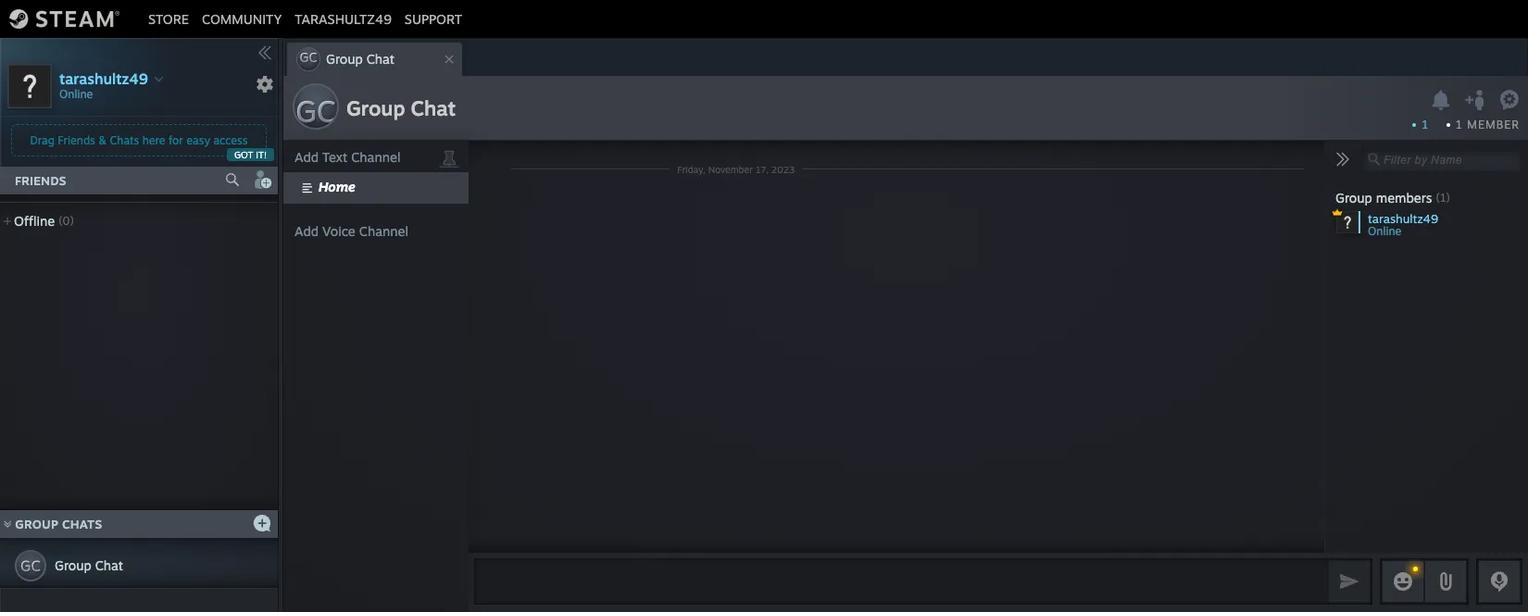 Task type: describe. For each thing, give the bounding box(es) containing it.
1 member
[[1456, 118, 1520, 132]]

submit image
[[1337, 569, 1362, 593]]

collapse member list image
[[1336, 152, 1350, 167]]

( inside group members ( 1 )
[[1436, 191, 1440, 205]]

sorting alphabetically image
[[248, 208, 270, 231]]

) inside offline ( 0 )
[[70, 214, 74, 228]]

drag
[[30, 133, 54, 147]]

send special image
[[1435, 571, 1457, 593]]

0 vertical spatial tarashultz49
[[295, 11, 392, 26]]

offline
[[14, 213, 55, 229]]

got
[[234, 149, 253, 160]]

collapse chats list image
[[0, 520, 21, 528]]

channel for add text channel
[[351, 149, 401, 165]]

2023
[[771, 163, 795, 175]]

friday,
[[677, 163, 706, 175]]

17,
[[756, 163, 769, 175]]

create new text channel image
[[295, 146, 313, 165]]

here
[[142, 133, 165, 147]]

1 for 1
[[1422, 118, 1428, 132]]

1 vertical spatial friends
[[15, 173, 66, 188]]

add text channel
[[295, 149, 401, 165]]

for
[[169, 133, 183, 147]]

2 vertical spatial tarashultz49
[[1368, 211, 1439, 226]]

chats inside drag friends & chats here for easy access got it!
[[110, 133, 139, 147]]

manage group chat settings image
[[1500, 90, 1523, 114]]

1 vertical spatial group chat
[[55, 558, 123, 573]]

add for add text channel
[[295, 149, 319, 165]]

add voice channel
[[295, 223, 409, 239]]

friday, november 17, 2023
[[677, 163, 795, 175]]

gc group chat
[[300, 49, 395, 67]]

1 vertical spatial chat
[[411, 95, 456, 120]]

group chats
[[15, 517, 102, 532]]

friends inside drag friends & chats here for easy access got it!
[[58, 133, 95, 147]]

community link
[[195, 11, 288, 26]]

&
[[98, 133, 107, 147]]

invite a friend to this group chat image
[[1464, 88, 1488, 112]]

1 vertical spatial gc
[[296, 93, 336, 130]]

store link
[[142, 11, 195, 26]]

1 horizontal spatial group chat
[[346, 95, 456, 120]]

community
[[202, 11, 282, 26]]

close this tab image
[[440, 54, 458, 65]]

create new voice channel image
[[295, 220, 313, 239]]

2 vertical spatial gc
[[20, 557, 41, 575]]



Task type: locate. For each thing, give the bounding box(es) containing it.
1
[[1422, 118, 1428, 132], [1456, 118, 1463, 132], [1440, 191, 1446, 205]]

0 horizontal spatial chat
[[95, 558, 123, 573]]

2 add from the top
[[295, 223, 319, 239]]

0
[[63, 214, 70, 228]]

0 horizontal spatial chats
[[62, 517, 102, 532]]

create a group chat image
[[253, 514, 271, 532]]

2 vertical spatial chat
[[95, 558, 123, 573]]

0 vertical spatial )
[[1446, 191, 1450, 205]]

online down group members ( 1 )
[[1368, 224, 1402, 238]]

1 add from the top
[[295, 149, 319, 165]]

manage notification settings image
[[1429, 90, 1453, 111]]

channel right voice
[[359, 223, 409, 239]]

0 horizontal spatial online
[[59, 87, 93, 100]]

gc up create new text channel icon
[[296, 93, 336, 130]]

easy
[[186, 133, 210, 147]]

add for add voice channel
[[295, 223, 319, 239]]

add
[[295, 149, 319, 165], [295, 223, 319, 239]]

chats right & at the top of page
[[110, 133, 139, 147]]

0 vertical spatial channel
[[351, 149, 401, 165]]

drag friends & chats here for easy access got it!
[[30, 133, 267, 160]]

add left voice
[[295, 223, 319, 239]]

unpin channel list image
[[437, 144, 461, 169]]

access
[[213, 133, 248, 147]]

tarashultz49
[[295, 11, 392, 26], [59, 69, 148, 88], [1368, 211, 1439, 226]]

2 horizontal spatial 1
[[1456, 118, 1463, 132]]

1 vertical spatial add
[[295, 223, 319, 239]]

1 horizontal spatial 1
[[1440, 191, 1446, 205]]

1 horizontal spatial chat
[[367, 51, 395, 67]]

2 horizontal spatial chat
[[411, 95, 456, 120]]

member
[[1467, 118, 1520, 132]]

group members ( 1 )
[[1336, 190, 1450, 206]]

0 horizontal spatial group chat
[[55, 558, 123, 573]]

support
[[405, 11, 462, 26]]

add a friend image
[[252, 169, 272, 190]]

offline ( 0 )
[[14, 213, 74, 229]]

( inside offline ( 0 )
[[59, 214, 63, 228]]

channel right text
[[351, 149, 401, 165]]

1 vertical spatial online
[[1368, 224, 1402, 238]]

chat
[[367, 51, 395, 67], [411, 95, 456, 120], [95, 558, 123, 573]]

(
[[1436, 191, 1440, 205], [59, 214, 63, 228]]

chats right collapse chats list icon
[[62, 517, 102, 532]]

group
[[326, 51, 363, 67], [346, 95, 405, 120], [1336, 190, 1372, 206], [15, 517, 58, 532], [55, 558, 91, 573]]

1 inside group members ( 1 )
[[1440, 191, 1446, 205]]

chat down tarashultz49 link
[[367, 51, 395, 67]]

channel for add voice channel
[[359, 223, 409, 239]]

support link
[[398, 11, 469, 26]]

1 horizontal spatial (
[[1436, 191, 1440, 205]]

group chat down the close this tab icon
[[346, 95, 456, 120]]

search my friends list image
[[224, 171, 241, 188]]

tarashultz49 up & at the top of page
[[59, 69, 148, 88]]

1 vertical spatial tarashultz49
[[59, 69, 148, 88]]

1 horizontal spatial chats
[[110, 133, 139, 147]]

chat inside gc group chat
[[367, 51, 395, 67]]

None text field
[[474, 559, 1324, 605]]

chat up unpin channel list image
[[411, 95, 456, 120]]

gc down tarashultz49 link
[[300, 49, 317, 65]]

gc
[[300, 49, 317, 65], [296, 93, 336, 130], [20, 557, 41, 575]]

1 for 1 member
[[1456, 118, 1463, 132]]

members
[[1376, 190, 1432, 206]]

channel
[[351, 149, 401, 165], [359, 223, 409, 239]]

1 horizontal spatial )
[[1446, 191, 1450, 205]]

text
[[322, 149, 347, 165]]

chat down group chats
[[95, 558, 123, 573]]

( right the members
[[1436, 191, 1440, 205]]

home
[[319, 179, 356, 195]]

) down filter by name text box
[[1446, 191, 1450, 205]]

0 vertical spatial gc
[[300, 49, 317, 65]]

store
[[148, 11, 189, 26]]

0 vertical spatial online
[[59, 87, 93, 100]]

friends
[[58, 133, 95, 147], [15, 173, 66, 188]]

1 vertical spatial channel
[[359, 223, 409, 239]]

friends left & at the top of page
[[58, 133, 95, 147]]

0 horizontal spatial 1
[[1422, 118, 1428, 132]]

it!
[[256, 149, 267, 160]]

0 vertical spatial friends
[[58, 133, 95, 147]]

0 horizontal spatial )
[[70, 214, 74, 228]]

gc down collapse chats list icon
[[20, 557, 41, 575]]

0 vertical spatial chats
[[110, 133, 139, 147]]

1 down filter by name text box
[[1440, 191, 1446, 205]]

0 vertical spatial add
[[295, 149, 319, 165]]

online up drag friends & chats here for easy access got it! at the left of page
[[59, 87, 93, 100]]

add left text
[[295, 149, 319, 165]]

1 horizontal spatial online
[[1368, 224, 1402, 238]]

gc inside gc group chat
[[300, 49, 317, 65]]

) right offline
[[70, 214, 74, 228]]

0 vertical spatial (
[[1436, 191, 1440, 205]]

Filter by Name text field
[[1362, 148, 1521, 172]]

0 vertical spatial group chat
[[346, 95, 456, 120]]

1 up filter by name text box
[[1422, 118, 1428, 132]]

0 horizontal spatial tarashultz49
[[59, 69, 148, 88]]

friends down drag
[[15, 173, 66, 188]]

chats
[[110, 133, 139, 147], [62, 517, 102, 532]]

tarashultz49 link
[[288, 11, 398, 26]]

0 horizontal spatial (
[[59, 214, 63, 228]]

)
[[1446, 191, 1450, 205], [70, 214, 74, 228]]

tarashultz49 up gc group chat
[[295, 11, 392, 26]]

( right offline
[[59, 214, 63, 228]]

1 left member
[[1456, 118, 1463, 132]]

group chat down group chats
[[55, 558, 123, 573]]

1 horizontal spatial tarashultz49
[[295, 11, 392, 26]]

1 vertical spatial (
[[59, 214, 63, 228]]

1 vertical spatial )
[[70, 214, 74, 228]]

group chat
[[346, 95, 456, 120], [55, 558, 123, 573]]

tarashultz49 down the members
[[1368, 211, 1439, 226]]

voice
[[322, 223, 355, 239]]

online
[[59, 87, 93, 100], [1368, 224, 1402, 238]]

) inside group members ( 1 )
[[1446, 191, 1450, 205]]

group inside gc group chat
[[326, 51, 363, 67]]

1 vertical spatial chats
[[62, 517, 102, 532]]

november
[[708, 163, 753, 175]]

manage friends list settings image
[[256, 75, 274, 94]]

0 vertical spatial chat
[[367, 51, 395, 67]]

2 horizontal spatial tarashultz49
[[1368, 211, 1439, 226]]



Task type: vqa. For each thing, say whether or not it's contained in the screenshot.
the topmost tarashultz49
yes



